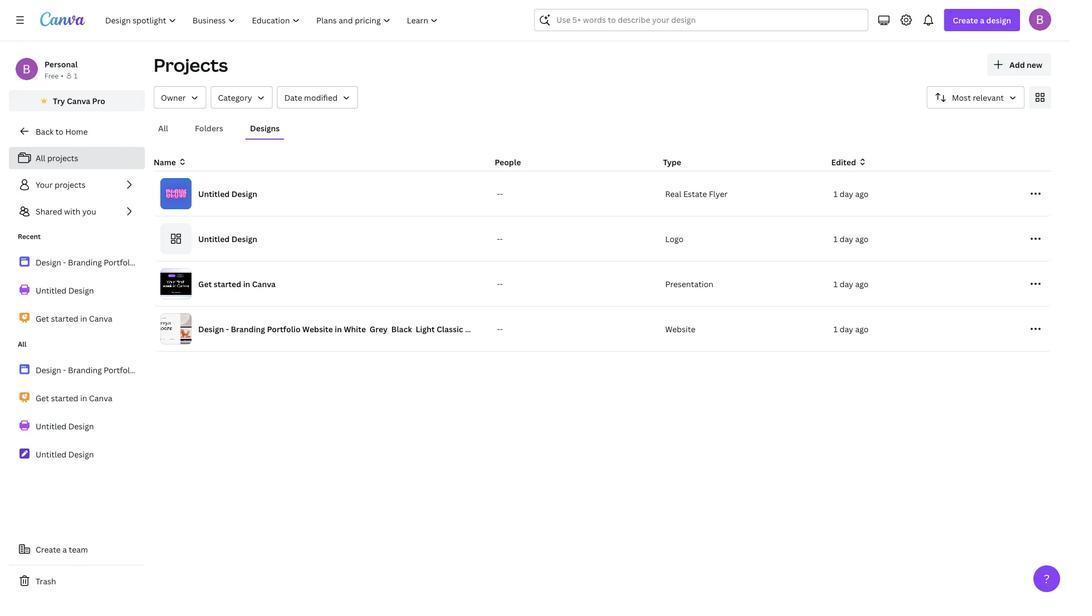 Task type: vqa. For each thing, say whether or not it's contained in the screenshot.
White
yes



Task type: describe. For each thing, give the bounding box(es) containing it.
edited button
[[832, 156, 991, 168]]

top level navigation element
[[98, 9, 448, 31]]

you
[[82, 206, 96, 217]]

add new button
[[988, 53, 1052, 76]]

1 vertical spatial get
[[36, 314, 49, 324]]

list containing untitled design
[[9, 251, 145, 331]]

untitled for first untitled design link
[[36, 285, 66, 296]]

people
[[495, 157, 521, 167]]

most relevant
[[952, 92, 1004, 103]]

untitled for 3rd untitled design link from the top
[[36, 449, 66, 460]]

1 day ago for real estate flyer
[[834, 189, 869, 199]]

create for create a team
[[36, 545, 61, 555]]

your projects
[[36, 180, 86, 190]]

1 day ago for logo
[[834, 234, 869, 244]]

back
[[36, 126, 54, 137]]

trash
[[36, 576, 56, 587]]

classic
[[437, 324, 463, 335]]

list containing get started in canva
[[9, 358, 145, 467]]

white
[[344, 324, 366, 335]]

logo
[[666, 234, 684, 244]]

real estate flyer
[[666, 189, 728, 199]]

3 untitled design link from the top
[[9, 443, 145, 467]]

Search search field
[[557, 9, 846, 31]]

back to home
[[36, 126, 88, 137]]

1 for logo
[[834, 234, 838, 244]]

free •
[[45, 71, 63, 80]]

all for all projects
[[36, 153, 45, 164]]

shared
[[36, 206, 62, 217]]

2 vertical spatial all
[[18, 340, 26, 349]]

1 for website
[[834, 324, 838, 335]]

back to home link
[[9, 120, 145, 143]]

?
[[1044, 571, 1050, 587]]

all for all button
[[158, 123, 168, 133]]

bob builder image
[[1030, 8, 1052, 31]]

design - branding portfolio website in white  grey  black  light classic minimal style
[[198, 324, 517, 335]]

free
[[45, 71, 59, 80]]

presentation
[[666, 279, 714, 289]]

day for logo
[[840, 234, 854, 244]]

date
[[284, 92, 302, 103]]

shared with you link
[[9, 201, 145, 223]]

-- for real estate flyer
[[497, 189, 503, 199]]

1 day ago for website
[[834, 324, 869, 335]]

branding
[[231, 324, 265, 335]]

1 untitled design link from the top
[[9, 279, 145, 303]]

-- for presentation
[[497, 279, 503, 289]]

all button
[[154, 118, 173, 139]]

create a team button
[[9, 539, 145, 561]]

create a design button
[[945, 9, 1021, 31]]

real
[[666, 189, 682, 199]]

projects
[[154, 53, 228, 77]]

pro
[[92, 96, 105, 106]]

name button
[[154, 156, 187, 168]]

2 get started in canva link from the top
[[9, 387, 145, 410]]

projects for your projects
[[55, 180, 86, 190]]

grey
[[370, 324, 388, 335]]

started for first get started in canva link from the bottom
[[51, 393, 78, 404]]

design
[[987, 15, 1012, 25]]

to
[[56, 126, 63, 137]]

shared with you
[[36, 206, 96, 217]]

1 for presentation
[[834, 279, 838, 289]]

add new
[[1010, 59, 1043, 70]]

Category button
[[211, 86, 273, 109]]

ago for logo
[[856, 234, 869, 244]]

black
[[392, 324, 412, 335]]



Task type: locate. For each thing, give the bounding box(es) containing it.
create a design
[[953, 15, 1012, 25]]

1 day ago
[[834, 189, 869, 199], [834, 234, 869, 244], [834, 279, 869, 289], [834, 324, 869, 335]]

recent
[[18, 232, 41, 241]]

4 day from the top
[[840, 324, 854, 335]]

Sort by button
[[927, 86, 1025, 109]]

0 vertical spatial projects
[[47, 153, 78, 164]]

-- for logo
[[497, 234, 503, 244]]

2 -- from the top
[[497, 234, 503, 244]]

3 1 day ago from the top
[[834, 279, 869, 289]]

1 1 day ago from the top
[[834, 189, 869, 199]]

portfolio
[[267, 324, 301, 335]]

0 vertical spatial get started in canva
[[198, 279, 276, 289]]

2 list from the top
[[9, 251, 145, 331]]

started
[[214, 279, 241, 289], [51, 314, 78, 324], [51, 393, 78, 404]]

1 day ago for presentation
[[834, 279, 869, 289]]

projects down back to home
[[47, 153, 78, 164]]

website down presentation
[[666, 324, 696, 335]]

1 vertical spatial projects
[[55, 180, 86, 190]]

most
[[952, 92, 971, 103]]

1 vertical spatial create
[[36, 545, 61, 555]]

3 ago from the top
[[856, 279, 869, 289]]

-
[[497, 189, 500, 199], [500, 189, 503, 199], [497, 234, 500, 244], [500, 234, 503, 244], [497, 279, 500, 289], [500, 279, 503, 289], [226, 324, 229, 335], [497, 324, 500, 335], [500, 324, 503, 335]]

trash link
[[9, 570, 145, 593]]

2 horizontal spatial all
[[158, 123, 168, 133]]

-- for website
[[497, 324, 503, 335]]

2 day from the top
[[840, 234, 854, 244]]

a for team
[[63, 545, 67, 555]]

all projects
[[36, 153, 78, 164]]

projects for all projects
[[47, 153, 78, 164]]

2 ago from the top
[[856, 234, 869, 244]]

1 horizontal spatial create
[[953, 15, 979, 25]]

create left team
[[36, 545, 61, 555]]

home
[[65, 126, 88, 137]]

edited
[[832, 157, 857, 167]]

create inside dropdown button
[[953, 15, 979, 25]]

Owner button
[[154, 86, 206, 109]]

4 ago from the top
[[856, 324, 869, 335]]

? button
[[1034, 566, 1061, 593]]

2 1 day ago from the top
[[834, 234, 869, 244]]

in
[[243, 279, 250, 289], [80, 314, 87, 324], [335, 324, 342, 335], [80, 393, 87, 404]]

1 vertical spatial untitled design link
[[9, 415, 145, 438]]

2 vertical spatial started
[[51, 393, 78, 404]]

2 vertical spatial get
[[36, 393, 49, 404]]

Date modified button
[[277, 86, 358, 109]]

1 vertical spatial a
[[63, 545, 67, 555]]

1 website from the left
[[303, 324, 333, 335]]

date modified
[[284, 92, 338, 103]]

--
[[497, 189, 503, 199], [497, 234, 503, 244], [497, 279, 503, 289], [497, 324, 503, 335]]

1 ago from the top
[[856, 189, 869, 199]]

modified
[[304, 92, 338, 103]]

ago for presentation
[[856, 279, 869, 289]]

day for presentation
[[840, 279, 854, 289]]

1 vertical spatial all
[[36, 153, 45, 164]]

a
[[981, 15, 985, 25], [63, 545, 67, 555]]

1 horizontal spatial website
[[666, 324, 696, 335]]

0 vertical spatial list
[[9, 147, 145, 223]]

canva inside button
[[67, 96, 90, 106]]

0 horizontal spatial create
[[36, 545, 61, 555]]

projects right the your
[[55, 180, 86, 190]]

3 -- from the top
[[497, 279, 503, 289]]

minimal
[[465, 324, 496, 335]]

try canva pro button
[[9, 90, 145, 111]]

day for website
[[840, 324, 854, 335]]

0 vertical spatial untitled design link
[[9, 279, 145, 303]]

name
[[154, 157, 176, 167]]

3 day from the top
[[840, 279, 854, 289]]

2 untitled design link from the top
[[9, 415, 145, 438]]

all inside all button
[[158, 123, 168, 133]]

personal
[[45, 59, 78, 69]]

ago for real estate flyer
[[856, 189, 869, 199]]

untitled design link
[[9, 279, 145, 303], [9, 415, 145, 438], [9, 443, 145, 467]]

a left team
[[63, 545, 67, 555]]

folders
[[195, 123, 223, 133]]

2 vertical spatial untitled design link
[[9, 443, 145, 467]]

create inside button
[[36, 545, 61, 555]]

get
[[198, 279, 212, 289], [36, 314, 49, 324], [36, 393, 49, 404]]

0 vertical spatial get
[[198, 279, 212, 289]]

2 vertical spatial list
[[9, 358, 145, 467]]

folders button
[[191, 118, 228, 139]]

untitled
[[198, 189, 230, 199], [198, 234, 230, 244], [36, 285, 66, 296], [36, 421, 66, 432], [36, 449, 66, 460]]

0 vertical spatial all
[[158, 123, 168, 133]]

0 vertical spatial started
[[214, 279, 241, 289]]

list containing all projects
[[9, 147, 145, 223]]

a inside dropdown button
[[981, 15, 985, 25]]

0 horizontal spatial all
[[18, 340, 26, 349]]

0 vertical spatial a
[[981, 15, 985, 25]]

day for real estate flyer
[[840, 189, 854, 199]]

canva
[[67, 96, 90, 106], [252, 279, 276, 289], [89, 314, 112, 324], [89, 393, 112, 404]]

website
[[303, 324, 333, 335], [666, 324, 696, 335]]

list
[[9, 147, 145, 223], [9, 251, 145, 331], [9, 358, 145, 467]]

type
[[663, 157, 682, 167]]

light
[[416, 324, 435, 335]]

your projects link
[[9, 174, 145, 196]]

add
[[1010, 59, 1025, 70]]

estate
[[684, 189, 707, 199]]

•
[[61, 71, 63, 80]]

1 for real estate flyer
[[834, 189, 838, 199]]

website right portfolio
[[303, 324, 333, 335]]

0 vertical spatial get started in canva link
[[9, 307, 145, 331]]

1 get started in canva link from the top
[[9, 307, 145, 331]]

style
[[498, 324, 517, 335]]

4 -- from the top
[[497, 324, 503, 335]]

a for design
[[981, 15, 985, 25]]

create a team
[[36, 545, 88, 555]]

1 horizontal spatial all
[[36, 153, 45, 164]]

1 vertical spatial started
[[51, 314, 78, 324]]

day
[[840, 189, 854, 199], [840, 234, 854, 244], [840, 279, 854, 289], [840, 324, 854, 335]]

all inside all projects link
[[36, 153, 45, 164]]

a left design
[[981, 15, 985, 25]]

owner
[[161, 92, 186, 103]]

untitled for second untitled design link from the bottom of the page
[[36, 421, 66, 432]]

started for 2nd get started in canva link from the bottom of the page
[[51, 314, 78, 324]]

with
[[64, 206, 80, 217]]

1 day from the top
[[840, 189, 854, 199]]

designs
[[250, 123, 280, 133]]

untitled design
[[198, 189, 257, 199], [198, 234, 257, 244], [36, 285, 94, 296], [36, 421, 94, 432], [36, 449, 94, 460]]

category
[[218, 92, 252, 103]]

2 website from the left
[[666, 324, 696, 335]]

team
[[69, 545, 88, 555]]

1
[[74, 71, 78, 80], [834, 189, 838, 199], [834, 234, 838, 244], [834, 279, 838, 289], [834, 324, 838, 335]]

try
[[53, 96, 65, 106]]

a inside button
[[63, 545, 67, 555]]

create for create a design
[[953, 15, 979, 25]]

relevant
[[973, 92, 1004, 103]]

0 horizontal spatial website
[[303, 324, 333, 335]]

ago for website
[[856, 324, 869, 335]]

None search field
[[534, 9, 869, 31]]

your
[[36, 180, 53, 190]]

flyer
[[709, 189, 728, 199]]

3 list from the top
[[9, 358, 145, 467]]

2 vertical spatial get started in canva
[[36, 393, 112, 404]]

design
[[232, 189, 257, 199], [232, 234, 257, 244], [68, 285, 94, 296], [198, 324, 224, 335], [68, 421, 94, 432], [68, 449, 94, 460]]

1 list from the top
[[9, 147, 145, 223]]

new
[[1027, 59, 1043, 70]]

all projects link
[[9, 147, 145, 169]]

1 horizontal spatial a
[[981, 15, 985, 25]]

4 1 day ago from the top
[[834, 324, 869, 335]]

create
[[953, 15, 979, 25], [36, 545, 61, 555]]

1 -- from the top
[[497, 189, 503, 199]]

all
[[158, 123, 168, 133], [36, 153, 45, 164], [18, 340, 26, 349]]

0 vertical spatial create
[[953, 15, 979, 25]]

projects
[[47, 153, 78, 164], [55, 180, 86, 190]]

1 vertical spatial list
[[9, 251, 145, 331]]

1 vertical spatial get started in canva
[[36, 314, 112, 324]]

get started in canva link
[[9, 307, 145, 331], [9, 387, 145, 410]]

try canva pro
[[53, 96, 105, 106]]

designs button
[[246, 118, 284, 139]]

0 horizontal spatial a
[[63, 545, 67, 555]]

create left design
[[953, 15, 979, 25]]

1 vertical spatial get started in canva link
[[9, 387, 145, 410]]

get started in canva
[[198, 279, 276, 289], [36, 314, 112, 324], [36, 393, 112, 404]]

ago
[[856, 189, 869, 199], [856, 234, 869, 244], [856, 279, 869, 289], [856, 324, 869, 335]]



